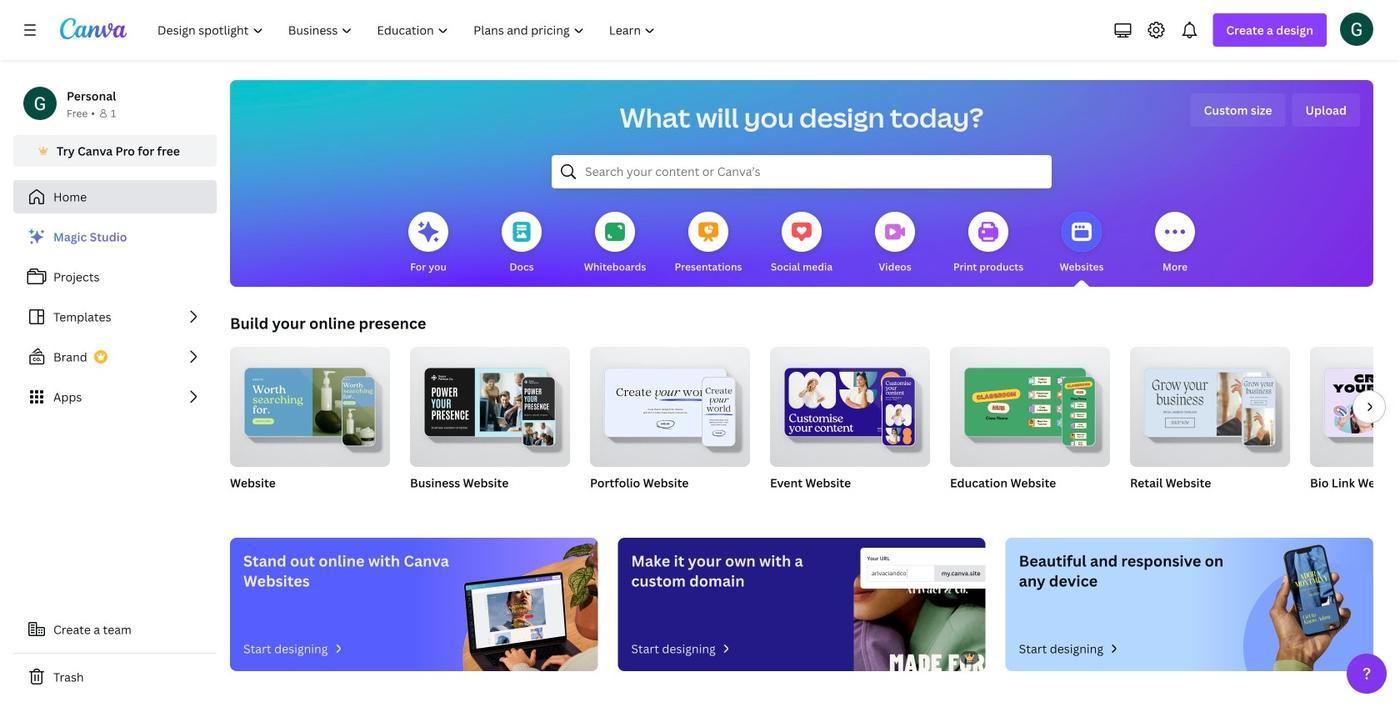 Task type: vqa. For each thing, say whether or not it's contained in the screenshot.
the "a"
no



Task type: locate. For each thing, give the bounding box(es) containing it.
top level navigation element
[[147, 13, 670, 47]]

group
[[230, 340, 390, 512], [230, 340, 390, 467], [410, 340, 570, 512], [410, 340, 570, 467], [590, 340, 750, 512], [590, 340, 750, 467], [770, 340, 931, 512], [770, 340, 931, 467], [951, 347, 1111, 512], [951, 347, 1111, 467], [1131, 347, 1291, 512], [1311, 347, 1401, 512]]

Search search field
[[585, 156, 1019, 188]]

list
[[13, 220, 217, 414]]

None search field
[[552, 155, 1052, 188]]



Task type: describe. For each thing, give the bounding box(es) containing it.
greg robinson image
[[1341, 12, 1374, 46]]



